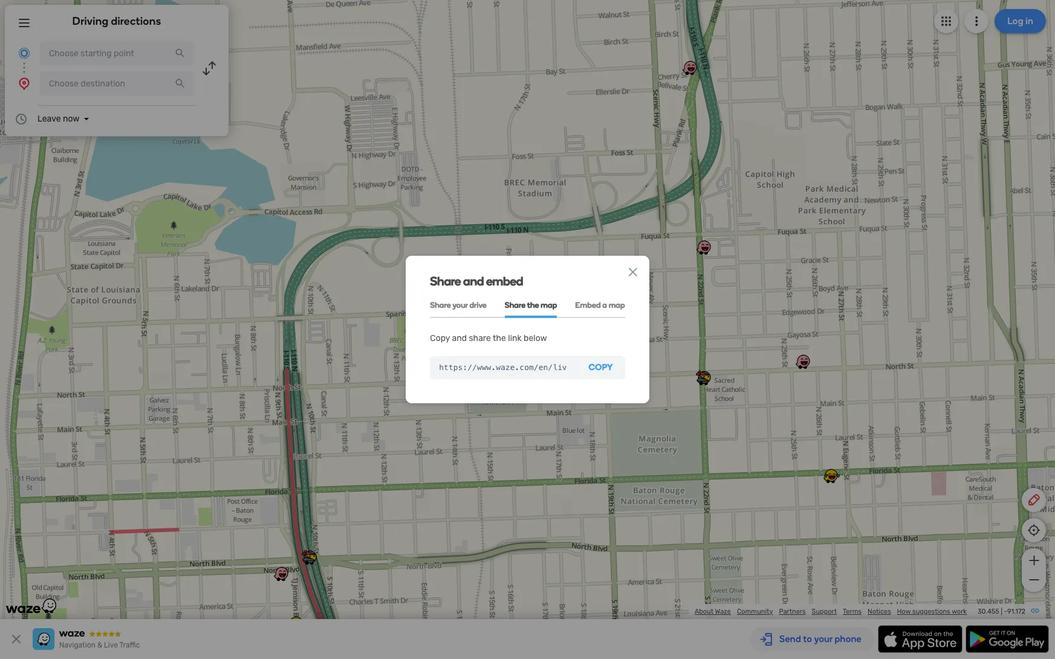 Task type: describe. For each thing, give the bounding box(es) containing it.
and for copy
[[452, 333, 467, 343]]

copy button
[[576, 356, 625, 379]]

terms
[[843, 608, 862, 616]]

share your drive
[[430, 300, 487, 309]]

navigation & live traffic
[[59, 641, 140, 649]]

directions
[[111, 15, 161, 28]]

30.455 | -91.172
[[978, 608, 1025, 616]]

about
[[695, 608, 714, 616]]

partners
[[779, 608, 806, 616]]

community
[[737, 608, 773, 616]]

share the map link
[[505, 293, 557, 318]]

share for share the map
[[505, 300, 526, 309]]

how suggestions work link
[[897, 608, 967, 616]]

map for share the map
[[541, 300, 557, 309]]

0 vertical spatial x image
[[626, 265, 640, 279]]

drive
[[469, 300, 487, 309]]

about waze link
[[695, 608, 731, 616]]

notices
[[868, 608, 891, 616]]

share for share your drive
[[430, 300, 451, 309]]

about waze community partners support terms notices how suggestions work
[[695, 608, 967, 616]]

community link
[[737, 608, 773, 616]]

share and embed
[[430, 274, 523, 288]]

work
[[952, 608, 967, 616]]

Choose destination text field
[[40, 71, 193, 96]]

0 horizontal spatial the
[[493, 333, 506, 343]]

pencil image
[[1027, 493, 1041, 507]]

share
[[469, 333, 491, 343]]

embed a map link
[[575, 293, 625, 318]]

navigation
[[59, 641, 95, 649]]

share the map
[[505, 300, 557, 309]]

suggestions
[[912, 608, 950, 616]]

91.172
[[1007, 608, 1025, 616]]

share your drive link
[[430, 293, 487, 318]]

Choose starting point text field
[[40, 41, 193, 65]]



Task type: locate. For each thing, give the bounding box(es) containing it.
the
[[527, 300, 539, 309], [493, 333, 506, 343]]

|
[[1001, 608, 1003, 616]]

notices link
[[868, 608, 891, 616]]

copy
[[430, 333, 450, 343], [589, 362, 613, 373]]

and left share
[[452, 333, 467, 343]]

map for embed a map
[[609, 300, 625, 309]]

driving
[[72, 15, 109, 28]]

leave
[[37, 114, 61, 124]]

share
[[430, 274, 461, 288], [430, 300, 451, 309], [505, 300, 526, 309]]

how
[[897, 608, 911, 616]]

embed
[[486, 274, 523, 288]]

embed a map
[[575, 300, 625, 309]]

0 horizontal spatial map
[[541, 300, 557, 309]]

a
[[602, 300, 607, 309]]

partners link
[[779, 608, 806, 616]]

your
[[453, 300, 468, 309]]

traffic
[[119, 641, 140, 649]]

zoom out image
[[1026, 573, 1042, 587]]

below
[[524, 333, 547, 343]]

and
[[463, 274, 484, 288], [452, 333, 467, 343]]

share for share and embed
[[430, 274, 461, 288]]

1 vertical spatial the
[[493, 333, 506, 343]]

None field
[[430, 356, 576, 379]]

1 vertical spatial copy
[[589, 362, 613, 373]]

link image
[[1030, 606, 1040, 616]]

1 horizontal spatial x image
[[626, 265, 640, 279]]

waze
[[715, 608, 731, 616]]

-
[[1004, 608, 1007, 616]]

and up drive
[[463, 274, 484, 288]]

map up below
[[541, 300, 557, 309]]

leave now
[[37, 114, 79, 124]]

map
[[541, 300, 557, 309], [609, 300, 625, 309]]

the left "link"
[[493, 333, 506, 343]]

x image
[[626, 265, 640, 279], [9, 632, 24, 646]]

0 vertical spatial the
[[527, 300, 539, 309]]

copy and share the link below
[[430, 333, 547, 343]]

map right a
[[609, 300, 625, 309]]

1 vertical spatial x image
[[9, 632, 24, 646]]

support
[[812, 608, 837, 616]]

terms link
[[843, 608, 862, 616]]

share inside 'link'
[[430, 300, 451, 309]]

current location image
[[17, 46, 31, 60]]

clock image
[[14, 112, 28, 126]]

and for share
[[463, 274, 484, 288]]

now
[[63, 114, 79, 124]]

copy inside button
[[589, 362, 613, 373]]

copy for copy
[[589, 362, 613, 373]]

zoom in image
[[1026, 553, 1042, 568]]

1 map from the left
[[541, 300, 557, 309]]

link
[[508, 333, 522, 343]]

&
[[97, 641, 102, 649]]

0 horizontal spatial copy
[[430, 333, 450, 343]]

the up below
[[527, 300, 539, 309]]

location image
[[17, 76, 31, 91]]

support link
[[812, 608, 837, 616]]

live
[[104, 641, 118, 649]]

2 map from the left
[[609, 300, 625, 309]]

embed
[[575, 300, 601, 309]]

0 vertical spatial copy
[[430, 333, 450, 343]]

30.455
[[978, 608, 999, 616]]

share up 'share your drive'
[[430, 274, 461, 288]]

copy for copy and share the link below
[[430, 333, 450, 343]]

share down embed
[[505, 300, 526, 309]]

1 horizontal spatial copy
[[589, 362, 613, 373]]

1 vertical spatial and
[[452, 333, 467, 343]]

0 horizontal spatial x image
[[9, 632, 24, 646]]

1 horizontal spatial the
[[527, 300, 539, 309]]

0 vertical spatial and
[[463, 274, 484, 288]]

share left your
[[430, 300, 451, 309]]

1 horizontal spatial map
[[609, 300, 625, 309]]

driving directions
[[72, 15, 161, 28]]



Task type: vqa. For each thing, say whether or not it's contained in the screenshot.
the Share inside the Share the map link
yes



